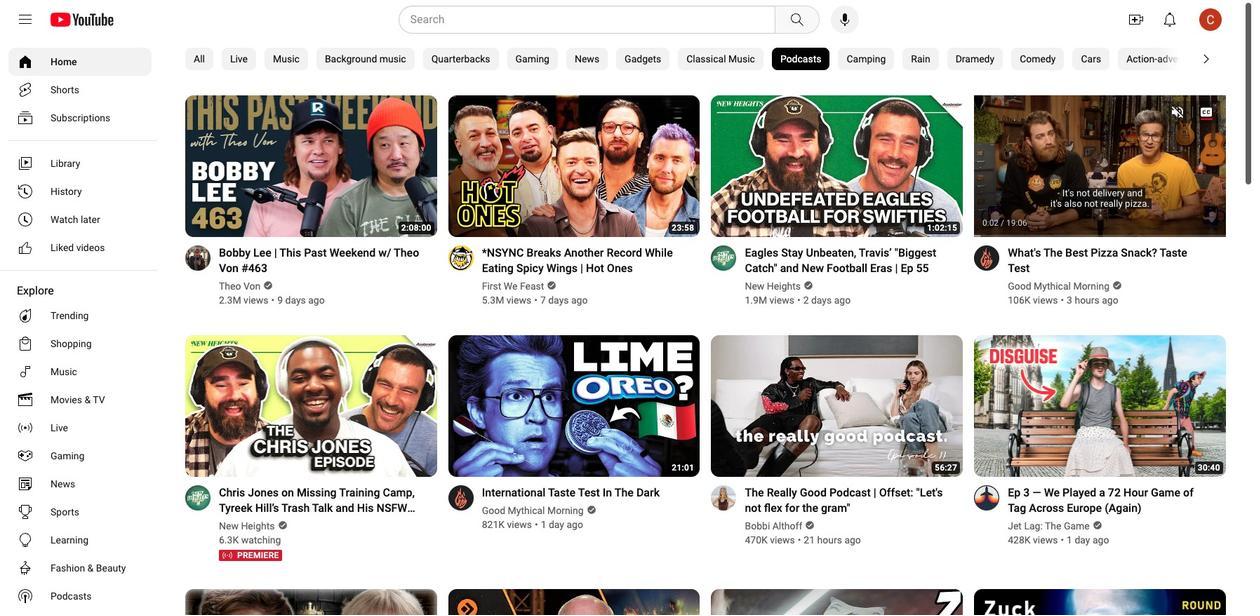 Task type: vqa. For each thing, say whether or not it's contained in the screenshot.


Task type: describe. For each thing, give the bounding box(es) containing it.
classical
[[686, 53, 726, 65]]

days for another
[[548, 295, 569, 306]]

views for lee
[[244, 295, 268, 306]]

19:06
[[1006, 218, 1027, 228]]

bobby lee | this past weekend w/ theo von #463
[[219, 246, 419, 275]]

theo von
[[219, 281, 261, 292]]

international taste test in the dark link
[[482, 485, 660, 501]]

2.3m views
[[219, 295, 268, 306]]

the really good podcast | offset: "let's not flex for the gram" by bobbi althoff 470,388 views 21 hours ago 56 minutes element
[[745, 485, 946, 516]]

offset:
[[879, 486, 913, 499]]

international taste test in the dark by good mythical morning 821,709 views 1 day ago 21 minutes element
[[482, 485, 660, 501]]

views for the
[[1033, 295, 1058, 306]]

and inside the - it's not delivery and it's also not really pizza.
[[1127, 188, 1143, 198]]

and inside eagles stay unbeaten, travis' "biggest catch" and new football eras | ep 55
[[780, 262, 799, 275]]

lag:
[[1024, 520, 1043, 532]]

premiere status
[[219, 550, 282, 561]]

what's
[[1008, 246, 1041, 260]]

ago for travis'
[[834, 295, 851, 306]]

wings
[[546, 262, 578, 275]]

days for |
[[285, 295, 306, 306]]

0 vertical spatial 3
[[1067, 295, 1072, 306]]

breaks
[[527, 246, 561, 260]]

eagles stay unbeaten, travis' "biggest catch" and new football eras | ep 55 link
[[745, 245, 946, 276]]

for
[[785, 501, 800, 515]]

/
[[1001, 218, 1004, 228]]

feast
[[520, 281, 544, 292]]

seek slider slider
[[970, 227, 1226, 241]]

-
[[1057, 188, 1060, 198]]

this
[[279, 246, 301, 260]]

theo inside bobby lee | this past weekend w/ theo von #463
[[394, 246, 419, 260]]

21 hours ago
[[804, 534, 861, 546]]

ago for pizza
[[1102, 295, 1118, 306]]

music
[[379, 53, 406, 65]]

1 vertical spatial podcasts
[[51, 591, 92, 602]]

| inside bobby lee | this past weekend w/ theo von #463
[[274, 246, 277, 260]]

first we feast image
[[448, 245, 474, 271]]

0 horizontal spatial we
[[504, 281, 518, 292]]

bobby lee | this past weekend w/ theo von #463 by theo von 2,381,451 views 9 days ago 2 hours, 8 minutes element
[[219, 245, 420, 276]]

w/
[[378, 246, 391, 260]]

0 vertical spatial news
[[575, 53, 599, 65]]

tv
[[93, 394, 105, 406]]

5.3m
[[482, 295, 504, 306]]

1 vertical spatial gaming
[[51, 451, 84, 462]]

trending
[[51, 310, 89, 321]]

stay
[[781, 246, 803, 260]]

bobby
[[219, 246, 250, 260]]

428k
[[1008, 534, 1031, 546]]

international
[[482, 486, 546, 499]]

watching
[[241, 534, 281, 546]]

new heights link for tyreek
[[219, 519, 276, 533]]

*nsync breaks another record while eating spicy wings | hot ones link
[[482, 245, 683, 276]]

30:40
[[1198, 463, 1220, 473]]

ep 3 — we played a 72 hour game of tag across europe (again)
[[1008, 486, 1194, 515]]

21:01
[[672, 463, 694, 473]]

106k views
[[1008, 295, 1058, 306]]

good inside 'the really good podcast | offset: "let's not flex for the gram"'
[[800, 486, 827, 499]]

rain
[[911, 53, 930, 65]]

1:02:15 link
[[711, 95, 963, 238]]

watch later
[[51, 214, 100, 225]]

1 day ago for test
[[541, 519, 583, 530]]

podcast
[[829, 486, 871, 499]]

flex
[[764, 501, 782, 515]]

56:27
[[935, 463, 957, 473]]

106k
[[1008, 295, 1031, 306]]

0 horizontal spatial game
[[1064, 520, 1090, 532]]

2 horizontal spatial music
[[728, 53, 755, 65]]

morning for best
[[1073, 281, 1110, 292]]

new heights for and
[[745, 281, 801, 292]]

19 minutes, 7 seconds element
[[1198, 223, 1220, 233]]

0 horizontal spatial music
[[51, 366, 77, 378]]

bobbi althoff
[[745, 520, 802, 532]]

jet lag: the game image
[[974, 485, 999, 511]]

& for beauty
[[87, 563, 94, 574]]

bobbi althoff image
[[711, 485, 736, 511]]

really
[[767, 486, 797, 499]]

background music
[[325, 53, 406, 65]]

bobbi
[[745, 520, 770, 532]]

nsfw
[[377, 501, 407, 515]]

mythical for what's
[[1034, 281, 1071, 292]]

0 vertical spatial gaming
[[515, 53, 549, 65]]

views for stay
[[770, 295, 794, 306]]

jet lag: the game link
[[1008, 519, 1091, 533]]

0 vertical spatial podcasts
[[780, 53, 821, 65]]

(again)
[[1105, 501, 1142, 515]]

avatar image image
[[1199, 8, 1222, 31]]

9
[[277, 295, 283, 306]]

catch"
[[745, 262, 777, 275]]

views for taste
[[507, 519, 532, 530]]

ago for record
[[571, 295, 588, 306]]

ago for podcast
[[844, 534, 861, 546]]

we inside ep 3 — we played a 72 hour game of tag across europe (again)
[[1044, 486, 1060, 499]]

ago for in
[[567, 519, 583, 530]]

trash
[[281, 501, 310, 515]]

later
[[81, 214, 100, 225]]

new inside eagles stay unbeaten, travis' "biggest catch" and new football eras | ep 55
[[802, 262, 824, 275]]

jet lag: the game
[[1008, 520, 1090, 532]]

shorts
[[51, 84, 79, 95]]

it's
[[1062, 188, 1074, 198]]

spicy
[[516, 262, 544, 275]]

1 for 3
[[1067, 534, 1072, 546]]

day for —
[[1075, 534, 1090, 546]]

1.9m
[[745, 295, 767, 306]]

hour
[[1124, 486, 1148, 499]]

tab list containing all
[[185, 39, 1254, 79]]

the really good podcast | offset: "let's not flex for the gram"
[[745, 486, 943, 515]]

combine
[[219, 517, 264, 530]]

chris
[[219, 486, 245, 499]]

56:27 link
[[711, 335, 963, 478]]

2 hours, 8 minutes element
[[401, 223, 431, 233]]

action-adventure games
[[1126, 53, 1233, 65]]

good mythical morning for taste
[[482, 505, 584, 516]]

dramedy
[[956, 53, 995, 65]]

moment
[[267, 517, 309, 530]]

another
[[564, 246, 604, 260]]

theo von image
[[185, 245, 211, 271]]

ep inside eagles stay unbeaten, travis' "biggest catch" and new football eras | ep 55
[[901, 262, 913, 275]]

while
[[645, 246, 673, 260]]

movies
[[51, 394, 82, 406]]

chris jones on missing training camp, tyreek hill's trash talk and his nsfw combine moment | ep 56
[[219, 486, 415, 530]]

bobby lee | this past weekend w/ theo von #463 link
[[219, 245, 420, 276]]

youtube video player element
[[970, 95, 1226, 241]]

"let's
[[916, 486, 943, 499]]

19:07
[[1198, 223, 1220, 233]]

days for unbeaten,
[[811, 295, 832, 306]]



Task type: locate. For each thing, give the bounding box(es) containing it.
von
[[219, 262, 239, 275], [243, 281, 261, 292]]

0 horizontal spatial ep
[[317, 517, 330, 530]]

| left offset:
[[874, 486, 876, 499]]

ago for this
[[308, 295, 325, 306]]

ago right 9
[[308, 295, 325, 306]]

good up the at the bottom of page
[[800, 486, 827, 499]]

music left background
[[273, 53, 300, 65]]

and right really
[[1127, 188, 1143, 198]]

von inside bobby lee | this past weekend w/ theo von #463
[[219, 262, 239, 275]]

3 hours ago
[[1067, 295, 1118, 306]]

and up 56
[[336, 501, 354, 515]]

1 vertical spatial news
[[51, 479, 75, 490]]

1 vertical spatial good mythical morning link
[[482, 504, 585, 518]]

news
[[575, 53, 599, 65], [51, 479, 75, 490]]

quarterbacks
[[431, 53, 490, 65]]

really
[[1100, 198, 1123, 209]]

Search text field
[[410, 11, 772, 29]]

0 horizontal spatial mythical
[[508, 505, 545, 516]]

ago down what's the best pizza snack? taste test by good mythical morning 106,916 views 3 hours ago 19 minutes element
[[1102, 295, 1118, 306]]

von up 2.3m views
[[243, 281, 261, 292]]

new for catch"
[[745, 281, 765, 292]]

morning
[[1073, 281, 1110, 292], [547, 505, 584, 516]]

1
[[541, 519, 546, 530], [1067, 534, 1072, 546]]

we up '5.3m views'
[[504, 281, 518, 292]]

new heights link up 1.9m views
[[745, 279, 802, 293]]

1 horizontal spatial game
[[1151, 486, 1180, 499]]

1 horizontal spatial hours
[[1075, 295, 1100, 306]]

1 horizontal spatial von
[[243, 281, 261, 292]]

428k views
[[1008, 534, 1058, 546]]

good mythical morning link for the
[[1008, 279, 1111, 293]]

good
[[1008, 281, 1031, 292], [800, 486, 827, 499], [482, 505, 505, 516]]

0 horizontal spatial taste
[[548, 486, 576, 499]]

30 minutes, 40 seconds element
[[1198, 463, 1220, 473]]

views for really
[[770, 534, 795, 546]]

game down europe
[[1064, 520, 1090, 532]]

0 horizontal spatial and
[[336, 501, 354, 515]]

pizza
[[1091, 246, 1118, 260]]

9 days ago
[[277, 295, 325, 306]]

2 days from the left
[[548, 295, 569, 306]]

fashion
[[51, 563, 85, 574]]

1 horizontal spatial live
[[230, 53, 248, 65]]

first we feast link
[[482, 279, 545, 293]]

views right the 821k
[[507, 519, 532, 530]]

| inside '*nsync breaks another record while eating spicy wings | hot ones'
[[580, 262, 583, 275]]

views for 3
[[1033, 534, 1058, 546]]

1 vertical spatial ep
[[1008, 486, 1021, 499]]

0 vertical spatial good mythical morning
[[1008, 281, 1110, 292]]

good up the 821k
[[482, 505, 505, 516]]

1 horizontal spatial news
[[575, 53, 599, 65]]

cars
[[1081, 53, 1101, 65]]

theo right the w/
[[394, 246, 419, 260]]

1 vertical spatial hours
[[817, 534, 842, 546]]

1 horizontal spatial 1
[[1067, 534, 1072, 546]]

heights up watching
[[241, 520, 275, 532]]

chris jones on missing training camp, tyreek hill's trash talk and his nsfw combine moment | ep 56 by new heights 7,103 views 1 hour, 4 minutes element
[[219, 485, 420, 530]]

0 vertical spatial and
[[1127, 188, 1143, 198]]

ep
[[901, 262, 913, 275], [1008, 486, 1021, 499], [317, 517, 330, 530]]

1 horizontal spatial good mythical morning link
[[1008, 279, 1111, 293]]

0 vertical spatial taste
[[1160, 246, 1187, 260]]

game
[[1151, 486, 1180, 499], [1064, 520, 1090, 532]]

morning for test
[[547, 505, 584, 516]]

music link
[[8, 358, 152, 386], [8, 358, 152, 386]]

morning up 3 hours ago
[[1073, 281, 1110, 292]]

across
[[1029, 501, 1064, 515]]

europe
[[1067, 501, 1102, 515]]

new up 6.3k
[[219, 520, 239, 532]]

travis'
[[859, 246, 892, 260]]

*nsync breaks another record while eating spicy wings | hot ones by first we feast 5,305,043 views 7 days ago 23 minutes element
[[482, 245, 683, 276]]

1 vertical spatial mythical
[[508, 505, 545, 516]]

theo
[[394, 246, 419, 260], [219, 281, 241, 292]]

| inside eagles stay unbeaten, travis' "biggest catch" and new football eras | ep 55
[[895, 262, 898, 275]]

music
[[273, 53, 300, 65], [728, 53, 755, 65], [51, 366, 77, 378]]

hill's
[[255, 501, 279, 515]]

taste inside what's the best pizza snack? taste test
[[1160, 246, 1187, 260]]

in
[[603, 486, 612, 499]]

& for tv
[[84, 394, 91, 406]]

learning link
[[8, 526, 152, 554], [8, 526, 152, 554]]

0 vertical spatial mythical
[[1034, 281, 1071, 292]]

1 for taste
[[541, 519, 546, 530]]

0 vertical spatial live
[[230, 53, 248, 65]]

1 down jet lag: the game link
[[1067, 534, 1072, 546]]

background
[[325, 53, 377, 65]]

new heights up 1.9m views
[[745, 281, 801, 292]]

1 days from the left
[[285, 295, 306, 306]]

| down talk
[[311, 517, 314, 530]]

taste left in on the left of the page
[[548, 486, 576, 499]]

2 horizontal spatial and
[[1127, 188, 1143, 198]]

of
[[1183, 486, 1194, 499]]

1 vertical spatial good
[[800, 486, 827, 499]]

ep inside ep 3 — we played a 72 hour game of tag across europe (again)
[[1008, 486, 1021, 499]]

0 horizontal spatial good mythical morning link
[[482, 504, 585, 518]]

0 vertical spatial new heights link
[[745, 279, 802, 293]]

eagles
[[745, 246, 778, 260]]

1 hour, 2 minutes, 15 seconds element
[[927, 223, 957, 233]]

day down europe
[[1075, 534, 1090, 546]]

new heights image
[[711, 245, 736, 271]]

0 horizontal spatial good
[[482, 505, 505, 516]]

heights
[[767, 281, 801, 292], [241, 520, 275, 532]]

morning down international taste test in the dark by good mythical morning 821,709 views 1 day ago 21 minutes element
[[547, 505, 584, 516]]

sports
[[51, 507, 79, 518]]

hours for best
[[1075, 295, 1100, 306]]

0 horizontal spatial new heights
[[219, 520, 275, 532]]

23:58 link
[[448, 95, 700, 238]]

good up '106k'
[[1008, 281, 1031, 292]]

1 horizontal spatial day
[[1075, 534, 1090, 546]]

test inside what's the best pizza snack? taste test
[[1008, 262, 1030, 275]]

ago down gram"
[[844, 534, 861, 546]]

0 horizontal spatial new heights link
[[219, 519, 276, 533]]

hours right the 21
[[817, 534, 842, 546]]

ep up tag
[[1008, 486, 1021, 499]]

good mythical morning image
[[974, 245, 999, 271]]

game inside ep 3 — we played a 72 hour game of tag across europe (again)
[[1151, 486, 1180, 499]]

the inside what's the best pizza snack? taste test
[[1043, 246, 1063, 260]]

3 days from the left
[[811, 295, 832, 306]]

not up bobbi
[[745, 501, 761, 515]]

mythical for international
[[508, 505, 545, 516]]

2 vertical spatial good
[[482, 505, 505, 516]]

1 day ago down international taste test in the dark by good mythical morning 821,709 views 1 day ago 21 minutes element
[[541, 519, 583, 530]]

camp,
[[383, 486, 415, 499]]

good mythical morning link up 106k views
[[1008, 279, 1111, 293]]

mythical down international
[[508, 505, 545, 516]]

international taste test in the dark
[[482, 486, 660, 499]]

liked videos
[[51, 242, 105, 253]]

1 horizontal spatial theo
[[394, 246, 419, 260]]

#463
[[241, 262, 267, 275]]

hours for good
[[817, 534, 842, 546]]

new down unbeaten,
[[802, 262, 824, 275]]

1 horizontal spatial taste
[[1160, 246, 1187, 260]]

1 vertical spatial 3
[[1023, 486, 1030, 499]]

days right 7
[[548, 295, 569, 306]]

1 vertical spatial theo
[[219, 281, 241, 292]]

ep left 55
[[901, 262, 913, 275]]

and inside 'chris jones on missing training camp, tyreek hill's trash talk and his nsfw combine moment | ep 56'
[[336, 501, 354, 515]]

liked
[[51, 242, 74, 253]]

1 horizontal spatial morning
[[1073, 281, 1110, 292]]

2 horizontal spatial good
[[1008, 281, 1031, 292]]

first
[[482, 281, 501, 292]]

56
[[333, 517, 345, 530]]

a
[[1099, 486, 1105, 499]]

eagles stay unbeaten, travis' "biggest catch" and new football eras | ep 55 by new heights 1,933,056 views 2 days ago 1 hour, 2 minutes element
[[745, 245, 946, 276]]

0 horizontal spatial 1
[[541, 519, 546, 530]]

days right 9
[[285, 295, 306, 306]]

1 horizontal spatial good mythical morning
[[1008, 281, 1110, 292]]

adventure
[[1157, 53, 1201, 65]]

pizza.
[[1125, 198, 1150, 209]]

fashion & beauty link
[[8, 554, 152, 582], [8, 554, 152, 582]]

days right 2
[[811, 295, 832, 306]]

news down search text field
[[575, 53, 599, 65]]

shopping
[[51, 338, 92, 349]]

0 horizontal spatial 1 day ago
[[541, 519, 583, 530]]

ep 3 — we played a 72 hour game of tag across europe (again) by jet lag: the game 428,694 views 1 day ago 30 minutes element
[[1008, 485, 1209, 516]]

1 horizontal spatial heights
[[767, 281, 801, 292]]

mythical up 106k views
[[1034, 281, 1071, 292]]

new heights link for and
[[745, 279, 802, 293]]

home
[[51, 56, 77, 67]]

jet
[[1008, 520, 1022, 532]]

0 vertical spatial good mythical morning link
[[1008, 279, 1111, 293]]

taste right snack?
[[1160, 246, 1187, 260]]

ones
[[607, 262, 633, 275]]

1 vertical spatial live
[[51, 422, 68, 434]]

ago down hot
[[571, 295, 588, 306]]

the inside 'the really good podcast | offset: "let's not flex for the gram"'
[[745, 486, 764, 499]]

good mythical morning link for taste
[[482, 504, 585, 518]]

1 vertical spatial test
[[578, 486, 600, 499]]

1 day ago down europe
[[1067, 534, 1109, 546]]

2.3m
[[219, 295, 241, 306]]

1 vertical spatial day
[[1075, 534, 1090, 546]]

470k
[[745, 534, 768, 546]]

ep down talk
[[317, 517, 330, 530]]

watch
[[51, 214, 78, 225]]

0 vertical spatial morning
[[1073, 281, 1110, 292]]

test
[[1008, 262, 1030, 275], [578, 486, 600, 499]]

| inside 'chris jones on missing training camp, tyreek hill's trash talk and his nsfw combine moment | ep 56'
[[311, 517, 314, 530]]

gaming link
[[8, 442, 152, 470], [8, 442, 152, 470]]

the down across
[[1045, 520, 1061, 532]]

good mythical morning down international
[[482, 505, 584, 516]]

0 vertical spatial 1
[[541, 519, 546, 530]]

0 horizontal spatial news
[[51, 479, 75, 490]]

what's the best pizza snack? taste test by good mythical morning 106,916 views 3 hours ago 19 minutes element
[[1008, 245, 1209, 276]]

new
[[802, 262, 824, 275], [745, 281, 765, 292], [219, 520, 239, 532]]

3 right 106k views
[[1067, 295, 1072, 306]]

1 vertical spatial new
[[745, 281, 765, 292]]

past
[[304, 246, 327, 260]]

new heights image
[[185, 485, 211, 511]]

1 vertical spatial 1
[[1067, 534, 1072, 546]]

1 horizontal spatial podcasts
[[780, 53, 821, 65]]

| right lee
[[274, 246, 277, 260]]

& left tv
[[84, 394, 91, 406]]

1 day ago for —
[[1067, 534, 1109, 546]]

what's the best pizza snack? taste test
[[1008, 246, 1187, 275]]

good for what's the best pizza snack? taste test
[[1008, 281, 1031, 292]]

delivery
[[1093, 188, 1125, 198]]

von down bobby
[[219, 262, 239, 275]]

views down althoff
[[770, 534, 795, 546]]

1 horizontal spatial new
[[745, 281, 765, 292]]

1 horizontal spatial 1 day ago
[[1067, 534, 1109, 546]]

0 horizontal spatial hours
[[817, 534, 842, 546]]

1 horizontal spatial mythical
[[1034, 281, 1071, 292]]

live down the 'movies'
[[51, 422, 68, 434]]

weekend
[[330, 246, 376, 260]]

30:40 link
[[974, 335, 1226, 478]]

0 vertical spatial we
[[504, 281, 518, 292]]

heights for and
[[767, 281, 801, 292]]

ep 3 — we played a 72 hour game of tag across europe (again) link
[[1008, 485, 1209, 516]]

new heights link up 6.3k watching
[[219, 519, 276, 533]]

21
[[804, 534, 815, 546]]

1 horizontal spatial days
[[548, 295, 569, 306]]

23 minutes, 58 seconds element
[[672, 223, 694, 233]]

| inside 'the really good podcast | offset: "let's not flex for the gram"'
[[874, 486, 876, 499]]

0 vertical spatial new
[[802, 262, 824, 275]]

and down stay
[[780, 262, 799, 275]]

1 vertical spatial and
[[780, 262, 799, 275]]

tyreek
[[219, 501, 253, 515]]

good mythical morning image
[[448, 485, 474, 511]]

0 vertical spatial good
[[1008, 281, 1031, 292]]

1 horizontal spatial good
[[800, 486, 827, 499]]

0 horizontal spatial theo
[[219, 281, 241, 292]]

1 horizontal spatial new heights
[[745, 281, 801, 292]]

21 minutes, 1 second element
[[672, 463, 694, 473]]

1 vertical spatial we
[[1044, 486, 1060, 499]]

2 horizontal spatial new
[[802, 262, 824, 275]]

record
[[607, 246, 642, 260]]

the left the really
[[745, 486, 764, 499]]

first we feast
[[482, 281, 544, 292]]

podcasts down "fashion"
[[51, 591, 92, 602]]

1 vertical spatial heights
[[241, 520, 275, 532]]

tag
[[1008, 501, 1026, 515]]

the left the best
[[1043, 246, 1063, 260]]

ago down europe
[[1093, 534, 1109, 546]]

470k views
[[745, 534, 795, 546]]

56 minutes, 27 seconds element
[[935, 463, 957, 473]]

0 vertical spatial von
[[219, 262, 239, 275]]

1 vertical spatial von
[[243, 281, 261, 292]]

ago down football
[[834, 295, 851, 306]]

0 horizontal spatial podcasts
[[51, 591, 92, 602]]

& left the beauty
[[87, 563, 94, 574]]

day down international taste test in the dark by good mythical morning 821,709 views 1 day ago 21 minutes element
[[549, 519, 564, 530]]

views down theo von "link"
[[244, 295, 268, 306]]

theo inside "link"
[[219, 281, 241, 292]]

2 vertical spatial new
[[219, 520, 239, 532]]

subscriptions
[[51, 112, 110, 124]]

eating
[[482, 262, 514, 275]]

heights up 1.9m views
[[767, 281, 801, 292]]

views down jet lag: the game on the bottom of the page
[[1033, 534, 1058, 546]]

we right —
[[1044, 486, 1060, 499]]

1 horizontal spatial new heights link
[[745, 279, 802, 293]]

music up the 'movies'
[[51, 366, 77, 378]]

views right '106k'
[[1033, 295, 1058, 306]]

test left in on the left of the page
[[578, 486, 600, 499]]

test down what's
[[1008, 262, 1030, 275]]

day for test
[[549, 519, 564, 530]]

von inside "link"
[[243, 281, 261, 292]]

the right in on the left of the page
[[615, 486, 634, 499]]

game left of
[[1151, 486, 1180, 499]]

podcasts left camping on the top of page
[[780, 53, 821, 65]]

new up '1.9m'
[[745, 281, 765, 292]]

0 vertical spatial game
[[1151, 486, 1180, 499]]

23:58
[[672, 223, 694, 233]]

2 horizontal spatial days
[[811, 295, 832, 306]]

hours down what's the best pizza snack? taste test
[[1075, 295, 1100, 306]]

sports link
[[8, 498, 152, 526], [8, 498, 152, 526]]

2 days ago
[[803, 295, 851, 306]]

not right it's
[[1076, 188, 1090, 198]]

home link
[[8, 48, 152, 76], [8, 48, 152, 76]]

played
[[1063, 486, 1096, 499]]

1 horizontal spatial 3
[[1067, 295, 1072, 306]]

comedy
[[1020, 53, 1056, 65]]

3 left —
[[1023, 486, 1030, 499]]

views for breaks
[[507, 295, 531, 306]]

0 vertical spatial &
[[84, 394, 91, 406]]

heights for tyreek
[[241, 520, 275, 532]]

views down first we feast link
[[507, 295, 531, 306]]

ep inside 'chris jones on missing training camp, tyreek hill's trash talk and his nsfw combine moment | ep 56'
[[317, 517, 330, 530]]

news up sports
[[51, 479, 75, 490]]

not for "let's
[[745, 501, 761, 515]]

1 vertical spatial good mythical morning
[[482, 505, 584, 516]]

eagles stay unbeaten, travis' "biggest catch" and new football eras | ep 55
[[745, 246, 936, 275]]

"biggest
[[895, 246, 936, 260]]

0 horizontal spatial morning
[[547, 505, 584, 516]]

althoff
[[772, 520, 802, 532]]

gram"
[[821, 501, 850, 515]]

1 right 821k views
[[541, 519, 546, 530]]

0 vertical spatial heights
[[767, 281, 801, 292]]

explore
[[17, 284, 54, 298]]

0 vertical spatial ep
[[901, 262, 913, 275]]

mythical
[[1034, 281, 1071, 292], [508, 505, 545, 516]]

0 horizontal spatial live
[[51, 422, 68, 434]]

1 horizontal spatial gaming
[[515, 53, 549, 65]]

0 horizontal spatial heights
[[241, 520, 275, 532]]

0 horizontal spatial test
[[578, 486, 600, 499]]

55
[[916, 262, 929, 275]]

good for international taste test in the dark
[[482, 505, 505, 516]]

views left 2
[[770, 295, 794, 306]]

0 vertical spatial test
[[1008, 262, 1030, 275]]

new heights up 6.3k watching
[[219, 520, 275, 532]]

ago down international taste test in the dark by good mythical morning 821,709 views 1 day ago 21 minutes element
[[567, 519, 583, 530]]

shopping link
[[8, 330, 152, 358], [8, 330, 152, 358]]

| left hot
[[580, 262, 583, 275]]

live right all
[[230, 53, 248, 65]]

ago for we
[[1093, 534, 1109, 546]]

*nsync breaks another record while eating spicy wings | hot ones
[[482, 246, 673, 275]]

0 horizontal spatial gaming
[[51, 451, 84, 462]]

tab list
[[185, 39, 1254, 79]]

2 vertical spatial and
[[336, 501, 354, 515]]

news link
[[8, 470, 152, 498], [8, 470, 152, 498]]

theo up '2.3m'
[[219, 281, 241, 292]]

6.3k watching
[[219, 534, 281, 546]]

also
[[1064, 198, 1082, 209]]

good mythical morning link down international
[[482, 504, 585, 518]]

0 vertical spatial new heights
[[745, 281, 801, 292]]

new heights for tyreek
[[219, 520, 275, 532]]

1 vertical spatial morning
[[547, 505, 584, 516]]

liked videos link
[[8, 234, 152, 262], [8, 234, 152, 262]]

good mythical morning up 106k views
[[1008, 281, 1110, 292]]

music right classical
[[728, 53, 755, 65]]

3 inside ep 3 — we played a 72 hour game of tag across europe (again)
[[1023, 486, 1030, 499]]

gaming
[[515, 53, 549, 65], [51, 451, 84, 462]]

0 vertical spatial 1 day ago
[[541, 519, 583, 530]]

not inside 'the really good podcast | offset: "let's not flex for the gram"'
[[745, 501, 761, 515]]

1 horizontal spatial music
[[273, 53, 300, 65]]

good mythical morning for the
[[1008, 281, 1110, 292]]

1 horizontal spatial we
[[1044, 486, 1060, 499]]

1 vertical spatial taste
[[548, 486, 576, 499]]

new for camp,
[[219, 520, 239, 532]]

1 horizontal spatial test
[[1008, 262, 1030, 275]]

None search field
[[373, 6, 822, 34]]

not for also
[[1084, 198, 1098, 209]]

not right "also"
[[1084, 198, 1098, 209]]

| right eras
[[895, 262, 898, 275]]

shorts link
[[8, 76, 152, 104], [8, 76, 152, 104]]



